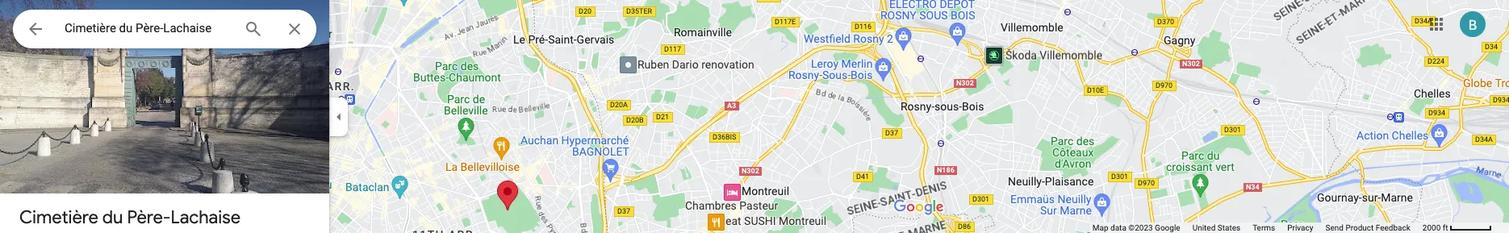 Task type: locate. For each thing, give the bounding box(es) containing it.
collapse side panel image
[[330, 108, 348, 125]]

feedback
[[1376, 224, 1411, 232]]

united states
[[1193, 224, 1241, 232]]

 button
[[13, 10, 58, 52]]

footer inside google maps element
[[1093, 223, 1423, 233]]

 search field
[[13, 10, 316, 52]]

terms button
[[1253, 223, 1275, 233]]

footer containing map data ©2023 google
[[1093, 223, 1423, 233]]

footer
[[1093, 223, 1423, 233]]

google maps element
[[0, 0, 1509, 233]]

Cimetière du Père-Lachaise field
[[13, 10, 316, 48]]

none field inside cimetière du père-lachaise field
[[65, 19, 231, 38]]

33,192 photos button
[[12, 153, 129, 182]]

product
[[1346, 224, 1374, 232]]

send
[[1326, 224, 1344, 232]]

united
[[1193, 224, 1216, 232]]

33,192
[[41, 160, 80, 175]]

photo of cimetière du père-lachaise image
[[0, 0, 337, 194]]

None field
[[65, 19, 231, 38]]

states
[[1218, 224, 1241, 232]]

33,192 photos
[[41, 160, 123, 175]]

map data ©2023 google
[[1093, 224, 1180, 232]]



Task type: describe. For each thing, give the bounding box(es) containing it.
ft
[[1443, 224, 1448, 232]]

cimetière
[[19, 207, 98, 229]]

2000 ft button
[[1423, 224, 1492, 232]]

du
[[102, 207, 123, 229]]

send product feedback button
[[1326, 223, 1411, 233]]

privacy
[[1287, 224, 1313, 232]]


[[26, 18, 45, 40]]

send product feedback
[[1326, 224, 1411, 232]]

lachaise
[[171, 207, 241, 229]]

map
[[1093, 224, 1109, 232]]

data
[[1110, 224, 1126, 232]]

google
[[1155, 224, 1180, 232]]

cimetière du père-lachaise main content
[[0, 0, 337, 233]]

privacy button
[[1287, 223, 1313, 233]]

cimetière du père-lachaise
[[19, 207, 241, 229]]

united states button
[[1193, 223, 1241, 233]]

2000
[[1423, 224, 1441, 232]]

©2023
[[1128, 224, 1153, 232]]

photos
[[83, 160, 123, 175]]

terms
[[1253, 224, 1275, 232]]

2000 ft
[[1423, 224, 1448, 232]]

père-
[[127, 207, 171, 229]]



Task type: vqa. For each thing, say whether or not it's contained in the screenshot.
Send Product Feedback
yes



